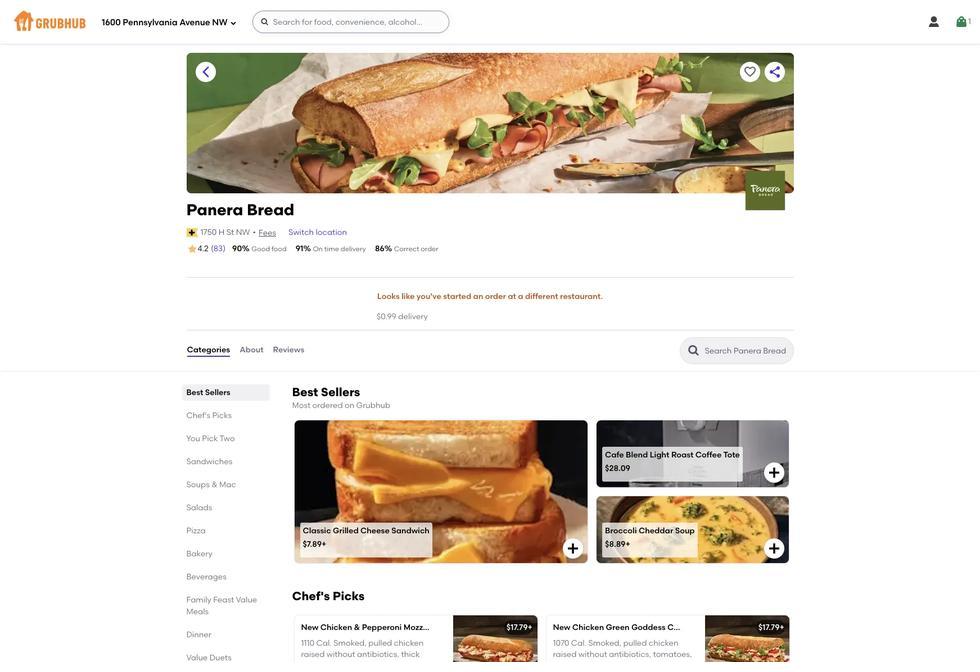 Task type: locate. For each thing, give the bounding box(es) containing it.
best inside best sellers most ordered on grubhub
[[292, 385, 318, 399]]

food
[[272, 245, 287, 253]]

family feast value meals tab
[[187, 594, 265, 618]]

0 horizontal spatial delivery
[[341, 245, 366, 253]]

sellers inside tab
[[205, 388, 230, 398]]

search icon image
[[687, 344, 701, 358]]

0 horizontal spatial picks
[[212, 411, 232, 421]]

chef's picks tab
[[187, 410, 265, 422]]

chef's picks
[[187, 411, 232, 421], [292, 590, 365, 604]]

correct
[[394, 245, 419, 253]]

delivery down like
[[398, 312, 428, 322]]

1 vertical spatial delivery
[[398, 312, 428, 322]]

order left at
[[485, 292, 506, 302]]

1 horizontal spatial best
[[292, 385, 318, 399]]

1 vertical spatial order
[[485, 292, 506, 302]]

at
[[508, 292, 516, 302]]

two
[[220, 434, 235, 444]]

0 horizontal spatial best
[[187, 388, 203, 398]]

save this restaurant button
[[740, 62, 760, 82]]

1 vertical spatial svg image
[[768, 466, 782, 480]]

good
[[252, 245, 270, 253]]

nw inside 1750 h st nw button
[[236, 228, 250, 237]]

chef's
[[187, 411, 211, 421], [292, 590, 330, 604]]

best
[[292, 385, 318, 399], [187, 388, 203, 398]]

order right correct
[[421, 245, 439, 253]]

1 vertical spatial nw
[[236, 228, 250, 237]]

0 vertical spatial chef's picks
[[187, 411, 232, 421]]

$0.99
[[377, 312, 397, 322]]

1 horizontal spatial nw
[[236, 228, 250, 237]]

Search Panera Bread search field
[[704, 346, 790, 356]]

an
[[473, 292, 484, 302]]

sellers up the on
[[321, 385, 360, 399]]

best for best sellers
[[187, 388, 203, 398]]

0 horizontal spatial nw
[[212, 17, 228, 27]]

classic
[[303, 527, 331, 536]]

1 $17.79 + from the left
[[507, 623, 533, 633]]

2 $17.79 + from the left
[[759, 623, 785, 633]]

main navigation navigation
[[0, 0, 981, 44]]

time
[[325, 245, 339, 253]]

0 vertical spatial chef's
[[187, 411, 211, 421]]

0 vertical spatial nw
[[212, 17, 228, 27]]

+
[[322, 540, 327, 550], [626, 540, 631, 550], [528, 623, 533, 633], [780, 623, 785, 633]]

1 horizontal spatial chef's
[[292, 590, 330, 604]]

nw left •
[[236, 228, 250, 237]]

delivery
[[341, 245, 366, 253], [398, 312, 428, 322]]

most
[[292, 401, 311, 410]]

good food
[[252, 245, 287, 253]]

cafe blend light roast coffee tote $28.09
[[605, 451, 740, 474]]

nw inside main navigation navigation
[[212, 17, 228, 27]]

svg image
[[928, 15, 941, 29], [260, 17, 269, 26], [230, 19, 237, 26], [567, 542, 580, 556]]

chef's down $7.89
[[292, 590, 330, 604]]

0 vertical spatial svg image
[[955, 15, 969, 29]]

chef's picks down best sellers
[[187, 411, 232, 421]]

switch location
[[289, 228, 347, 237]]

pennsylvania
[[123, 17, 178, 27]]

0 horizontal spatial $17.79
[[507, 623, 528, 633]]

0 vertical spatial order
[[421, 245, 439, 253]]

fees button
[[258, 227, 277, 240]]

tab
[[187, 652, 265, 663]]

1 horizontal spatial order
[[485, 292, 506, 302]]

1 horizontal spatial picks
[[333, 590, 365, 604]]

on time delivery
[[313, 245, 366, 253]]

reviews
[[273, 346, 305, 355]]

order inside button
[[485, 292, 506, 302]]

grubhub
[[356, 401, 391, 410]]

2 $17.79 from the left
[[759, 623, 780, 633]]

chef's up you
[[187, 411, 211, 421]]

2 vertical spatial svg image
[[768, 542, 782, 556]]

1 horizontal spatial chef's picks
[[292, 590, 365, 604]]

1 horizontal spatial $17.79
[[759, 623, 780, 633]]

panera bread
[[187, 200, 294, 219]]

86
[[375, 244, 385, 254]]

sellers
[[321, 385, 360, 399], [205, 388, 230, 398]]

0 horizontal spatial chef's picks
[[187, 411, 232, 421]]

dinner
[[187, 630, 211, 640]]

soups & mac tab
[[187, 479, 265, 491]]

restaurant.
[[560, 292, 603, 302]]

reviews button
[[273, 331, 305, 371]]

nw
[[212, 17, 228, 27], [236, 228, 250, 237]]

$17.79 +
[[507, 623, 533, 633], [759, 623, 785, 633]]

0 horizontal spatial $17.79 +
[[507, 623, 533, 633]]

best inside tab
[[187, 388, 203, 398]]

1 horizontal spatial sellers
[[321, 385, 360, 399]]

svg image
[[955, 15, 969, 29], [768, 466, 782, 480], [768, 542, 782, 556]]

bakery
[[187, 549, 213, 559]]

(83)
[[211, 244, 226, 254]]

pizza
[[187, 526, 206, 536]]

looks like you've started an order at a different restaurant. button
[[377, 285, 604, 310]]

nw right avenue
[[212, 17, 228, 27]]

sellers inside best sellers most ordered on grubhub
[[321, 385, 360, 399]]

$17.79 for new chicken green goddess caprese melt - stacked toasted baguette image
[[759, 623, 780, 633]]

sellers up chef's picks tab
[[205, 388, 230, 398]]

0 horizontal spatial order
[[421, 245, 439, 253]]

best sellers
[[187, 388, 230, 398]]

best up chef's picks tab
[[187, 388, 203, 398]]

salads
[[187, 503, 212, 513]]

chef's picks down $7.89
[[292, 590, 365, 604]]

nw for 1750 h st nw
[[236, 228, 250, 237]]

1 horizontal spatial $17.79 +
[[759, 623, 785, 633]]

+ inside classic grilled cheese sandwich $7.89 +
[[322, 540, 327, 550]]

panera
[[187, 200, 243, 219]]

you
[[187, 434, 200, 444]]

looks
[[378, 292, 400, 302]]

1
[[969, 17, 972, 26]]

beverages tab
[[187, 571, 265, 583]]

1 vertical spatial picks
[[333, 590, 365, 604]]

you've
[[417, 292, 442, 302]]

blend
[[626, 451, 648, 460]]

picks
[[212, 411, 232, 421], [333, 590, 365, 604]]

delivery right time
[[341, 245, 366, 253]]

subscription pass image
[[187, 228, 198, 237]]

value
[[236, 596, 257, 605]]

best up most
[[292, 385, 318, 399]]

0 horizontal spatial chef's
[[187, 411, 211, 421]]

best sellers tab
[[187, 387, 265, 399]]

sellers for best sellers
[[205, 388, 230, 398]]

roast
[[672, 451, 694, 460]]

$8.89
[[605, 540, 626, 550]]

ordered
[[313, 401, 343, 410]]

0 horizontal spatial sellers
[[205, 388, 230, 398]]

$0.99 delivery
[[377, 312, 428, 322]]

0 vertical spatial picks
[[212, 411, 232, 421]]

1 button
[[955, 12, 972, 32]]

1600 pennsylvania avenue nw
[[102, 17, 228, 27]]

4.2
[[198, 244, 209, 254]]

1 $17.79 from the left
[[507, 623, 528, 633]]

•
[[253, 228, 256, 237]]

1 vertical spatial chef's picks
[[292, 590, 365, 604]]

st
[[227, 228, 234, 237]]



Task type: describe. For each thing, give the bounding box(es) containing it.
svg image for cafe blend light roast coffee tote $28.09
[[768, 466, 782, 480]]

panera bread logo image
[[746, 171, 785, 210]]

tote
[[724, 451, 740, 460]]

• fees
[[253, 228, 276, 238]]

fees
[[259, 228, 276, 238]]

you pick two tab
[[187, 433, 265, 445]]

$7.89
[[303, 540, 322, 550]]

switch
[[289, 228, 314, 237]]

91
[[296, 244, 304, 254]]

classic grilled cheese sandwich $7.89 +
[[303, 527, 430, 550]]

beverages
[[187, 572, 227, 582]]

about button
[[239, 331, 264, 371]]

0 vertical spatial delivery
[[341, 245, 366, 253]]

on
[[345, 401, 355, 410]]

save this restaurant image
[[743, 65, 757, 79]]

nw for 1600 pennsylvania avenue nw
[[212, 17, 228, 27]]

avenue
[[180, 17, 210, 27]]

a
[[518, 292, 524, 302]]

+ inside the broccoli cheddar soup $8.89 +
[[626, 540, 631, 550]]

pick
[[202, 434, 218, 444]]

coffee
[[696, 451, 722, 460]]

$17.79 + for new chicken green goddess caprese melt - stacked toasted baguette image
[[759, 623, 785, 633]]

sellers for best sellers most ordered on grubhub
[[321, 385, 360, 399]]

sandwich
[[392, 527, 430, 536]]

looks like you've started an order at a different restaurant.
[[378, 292, 603, 302]]

chef's picks inside chef's picks tab
[[187, 411, 232, 421]]

pizza tab
[[187, 525, 265, 537]]

about
[[240, 346, 264, 355]]

like
[[402, 292, 415, 302]]

soup
[[675, 527, 695, 536]]

svg image inside 1 button
[[955, 15, 969, 29]]

Search for food, convenience, alcohol... search field
[[252, 11, 449, 33]]

you pick two
[[187, 434, 235, 444]]

$17.79 + for new chicken & pepperoni mozzarella melt - stacked toasted baguette 'image'
[[507, 623, 533, 633]]

soups & mac
[[187, 480, 236, 490]]

different
[[525, 292, 559, 302]]

caret left icon image
[[199, 65, 212, 79]]

feast
[[213, 596, 234, 605]]

1600
[[102, 17, 121, 27]]

1750 h st nw button
[[200, 227, 251, 239]]

cheddar
[[639, 527, 674, 536]]

chef's inside chef's picks tab
[[187, 411, 211, 421]]

grilled
[[333, 527, 359, 536]]

meals
[[187, 607, 209, 617]]

sandwiches
[[187, 457, 233, 467]]

bread
[[247, 200, 294, 219]]

started
[[443, 292, 472, 302]]

picks inside tab
[[212, 411, 232, 421]]

family feast value meals
[[187, 596, 257, 617]]

new chicken green goddess caprese melt - stacked toasted baguette image
[[705, 616, 790, 663]]

h
[[219, 228, 225, 237]]

salads tab
[[187, 502, 265, 514]]

star icon image
[[187, 244, 198, 255]]

svg image for broccoli cheddar soup $8.89 +
[[768, 542, 782, 556]]

$28.09
[[605, 464, 631, 474]]

best for best sellers most ordered on grubhub
[[292, 385, 318, 399]]

1750
[[201, 228, 217, 237]]

light
[[650, 451, 670, 460]]

broccoli
[[605, 527, 637, 536]]

broccoli cheddar soup $8.89 +
[[605, 527, 695, 550]]

90
[[232, 244, 242, 254]]

&
[[212, 480, 218, 490]]

1 horizontal spatial delivery
[[398, 312, 428, 322]]

location
[[316, 228, 347, 237]]

family
[[187, 596, 211, 605]]

best sellers most ordered on grubhub
[[292, 385, 391, 410]]

new chicken & pepperoni mozzarella melt - stacked toasted baguette image
[[453, 616, 538, 663]]

on
[[313, 245, 323, 253]]

bakery tab
[[187, 548, 265, 560]]

dinner tab
[[187, 629, 265, 641]]

categories
[[187, 346, 230, 355]]

$17.79 for new chicken & pepperoni mozzarella melt - stacked toasted baguette 'image'
[[507, 623, 528, 633]]

categories button
[[187, 331, 231, 371]]

switch location button
[[288, 227, 348, 239]]

mac
[[219, 480, 236, 490]]

cheese
[[361, 527, 390, 536]]

correct order
[[394, 245, 439, 253]]

sandwiches tab
[[187, 456, 265, 468]]

share icon image
[[768, 65, 782, 79]]

1 vertical spatial chef's
[[292, 590, 330, 604]]

cafe
[[605, 451, 624, 460]]

soups
[[187, 480, 210, 490]]

1750 h st nw
[[201, 228, 250, 237]]



Task type: vqa. For each thing, say whether or not it's contained in the screenshot.
Earl Grey Pudding "image"
no



